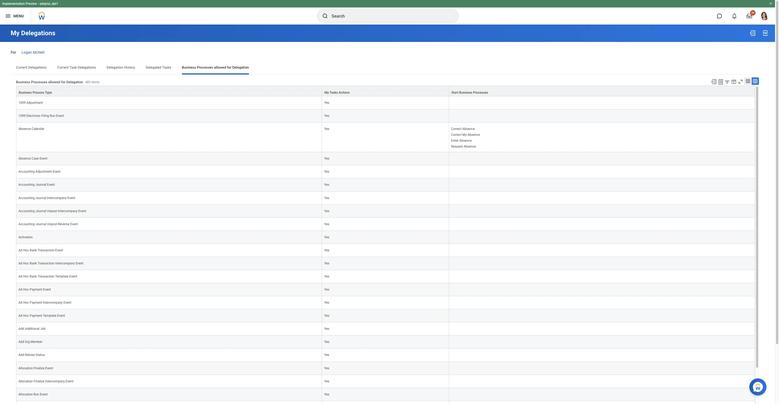 Task type: locate. For each thing, give the bounding box(es) containing it.
accounting down accounting journal event on the top of page
[[18, 196, 35, 200]]

3 add from the top
[[18, 354, 24, 357]]

absence left case
[[18, 157, 31, 161]]

1 correct from the top
[[451, 127, 462, 131]]

template down ad hoc payment intercompany event
[[43, 314, 56, 318]]

accounting journal unpost intercompany event
[[18, 209, 86, 213]]

4 row from the top
[[16, 123, 755, 152]]

2 journal from the top
[[35, 196, 46, 200]]

5 hoc from the top
[[23, 301, 29, 305]]

view printable version (pdf) image
[[762, 30, 769, 36]]

2 vertical spatial allocation
[[18, 393, 33, 397]]

2 hoc from the top
[[23, 262, 29, 266]]

journal left unpost-
[[35, 222, 46, 226]]

run down allocation finalize intercompany event
[[34, 393, 39, 397]]

current left "task"
[[57, 65, 69, 69]]

bank inside ad hoc bank transaction event element
[[30, 249, 37, 252]]

journal for unpost
[[35, 209, 46, 213]]

delegation
[[107, 65, 123, 69], [232, 65, 249, 69], [66, 80, 83, 84]]

2 allocation from the top
[[18, 380, 33, 384]]

ad hoc bank transaction template event
[[18, 275, 77, 279]]

template down ad hoc bank transaction intercompany event
[[55, 275, 68, 279]]

0 vertical spatial 1099
[[18, 101, 26, 105]]

bank
[[30, 249, 37, 252], [30, 262, 37, 266], [30, 275, 37, 279]]

absence inside absence case event element
[[18, 157, 31, 161]]

0 vertical spatial allocation
[[18, 367, 33, 370]]

0 vertical spatial transaction
[[38, 249, 54, 252]]

1 allocation from the top
[[18, 367, 33, 370]]

hoc
[[23, 249, 29, 252], [23, 262, 29, 266], [23, 275, 29, 279], [23, 288, 29, 292], [23, 301, 29, 305], [23, 314, 29, 318]]

2 accounting from the top
[[18, 183, 35, 187]]

11 yes from the top
[[324, 249, 329, 252]]

2 horizontal spatial processes
[[473, 91, 488, 95]]

1099 left electronic
[[18, 114, 26, 118]]

accounting up activation element
[[18, 222, 35, 226]]

profile logan mcneil image
[[760, 12, 769, 21]]

1 horizontal spatial delegation
[[107, 65, 123, 69]]

for inside tab list
[[227, 65, 231, 69]]

finalize down status
[[34, 367, 44, 370]]

1 vertical spatial allowed
[[48, 80, 60, 84]]

row containing absence calendar
[[16, 123, 755, 152]]

5 row from the top
[[16, 152, 755, 165]]

2 vertical spatial add
[[18, 354, 24, 357]]

delegations up mcneil
[[21, 29, 55, 37]]

3 bank from the top
[[30, 275, 37, 279]]

delegations for current delegations
[[28, 65, 47, 69]]

hoc for ad hoc payment intercompany event
[[23, 301, 29, 305]]

business for business process type
[[19, 91, 32, 95]]

1 vertical spatial allocation
[[18, 380, 33, 384]]

accounting journal event
[[18, 183, 55, 187]]

business for business processes allowed for delegation
[[182, 65, 196, 69]]

payment up add additional job element at the left bottom
[[30, 314, 42, 318]]

17 row from the top
[[16, 310, 755, 323]]

0 horizontal spatial my
[[11, 29, 20, 37]]

processes for business processes allowed for delegation
[[197, 65, 213, 69]]

0 horizontal spatial allowed
[[48, 80, 60, 84]]

absence left calendar
[[18, 127, 31, 131]]

4 hoc from the top
[[23, 288, 29, 292]]

2 bank from the top
[[30, 262, 37, 266]]

1 transaction from the top
[[38, 249, 54, 252]]

tasks inside tab list
[[162, 65, 171, 69]]

30
[[751, 11, 754, 14]]

12 row from the top
[[16, 244, 755, 257]]

1 horizontal spatial for
[[227, 65, 231, 69]]

ad hoc payment event
[[18, 288, 51, 292]]

1 horizontal spatial allowed
[[214, 65, 226, 69]]

absence case event element
[[18, 156, 47, 161]]

bank inside ad hoc bank transaction template event element
[[30, 275, 37, 279]]

add left additional
[[18, 327, 24, 331]]

payment down the ad hoc payment event
[[30, 301, 42, 305]]

row containing 1099 electronic filing run event
[[16, 110, 755, 123]]

unpost-
[[47, 222, 58, 226]]

payment inside ad hoc payment event 'element'
[[30, 288, 42, 292]]

expand table image
[[753, 78, 758, 84]]

hoc down the ad hoc payment event
[[23, 301, 29, 305]]

23 row from the top
[[16, 388, 755, 401]]

delegation for business processes allowed for delegation
[[232, 65, 249, 69]]

request absence
[[451, 145, 476, 149]]

payment inside the ad hoc payment template event element
[[30, 314, 42, 318]]

absence down correct absence
[[468, 133, 480, 137]]

accounting adjustment event element
[[18, 169, 61, 174]]

row containing business process type
[[16, 86, 755, 96]]

1 ad from the top
[[18, 249, 22, 252]]

my tasks actions button
[[322, 86, 449, 96]]

add for add retiree status
[[18, 354, 24, 357]]

allocation inside the 'allocation finalize intercompany event' element
[[18, 380, 33, 384]]

correct my absence
[[451, 133, 480, 137]]

correct inside "element"
[[451, 133, 462, 137]]

22 yes from the top
[[324, 393, 329, 397]]

absence up request absence element
[[459, 139, 472, 143]]

processes
[[197, 65, 213, 69], [31, 80, 47, 84], [473, 91, 488, 95]]

2 transaction from the top
[[38, 262, 54, 266]]

0 horizontal spatial for
[[61, 80, 66, 84]]

0 vertical spatial adjustment
[[26, 101, 43, 105]]

cell
[[449, 96, 755, 110], [449, 165, 755, 179], [449, 192, 755, 205], [449, 218, 755, 231], [449, 244, 755, 257], [449, 270, 755, 283], [449, 297, 755, 310], [449, 323, 755, 336], [449, 349, 755, 362], [16, 401, 322, 404], [322, 401, 449, 404], [449, 401, 755, 404]]

my inside "element"
[[462, 133, 467, 137]]

correct absence element
[[451, 126, 475, 131]]

items
[[91, 80, 99, 84]]

bank down 'ad hoc bank transaction event' on the bottom left of the page
[[30, 262, 37, 266]]

adjustment down business process type
[[26, 101, 43, 105]]

6 ad from the top
[[18, 314, 22, 318]]

allowed
[[214, 65, 226, 69], [48, 80, 60, 84]]

journal left 'unpost'
[[35, 209, 46, 213]]

0 vertical spatial correct
[[451, 127, 462, 131]]

accounting journal unpost-reverse event
[[18, 222, 78, 226]]

transaction
[[38, 249, 54, 252], [38, 262, 54, 266], [38, 275, 54, 279]]

hoc for ad hoc payment event
[[23, 288, 29, 292]]

processes inside tab list
[[197, 65, 213, 69]]

row containing allocation run event
[[16, 388, 755, 401]]

allocation run event element
[[18, 392, 48, 397]]

my delegations main content
[[0, 25, 775, 404]]

0 vertical spatial my
[[11, 29, 20, 37]]

delegations right "task"
[[78, 65, 96, 69]]

5 ad from the top
[[18, 301, 22, 305]]

tasks for delegated
[[162, 65, 171, 69]]

ad hoc bank transaction event element
[[18, 248, 63, 252]]

accounting journal unpost intercompany event element
[[18, 208, 86, 213]]

finalize
[[34, 367, 44, 370], [34, 380, 44, 384]]

0 horizontal spatial current
[[16, 65, 27, 69]]

template
[[55, 275, 68, 279], [43, 314, 56, 318]]

0 vertical spatial finalize
[[34, 367, 44, 370]]

adjustment up accounting journal event element
[[35, 170, 52, 174]]

additional
[[25, 327, 39, 331]]

1 finalize from the top
[[34, 367, 44, 370]]

0 horizontal spatial tasks
[[162, 65, 171, 69]]

absence inside 'absence calendar' element
[[18, 127, 31, 131]]

1 vertical spatial my
[[324, 91, 329, 95]]

my left actions
[[324, 91, 329, 95]]

correct up enter
[[451, 133, 462, 137]]

toolbar
[[709, 77, 759, 86]]

2 vertical spatial transaction
[[38, 275, 54, 279]]

business processes allowed for delegation 483 items
[[16, 80, 99, 84]]

row containing accounting journal event
[[16, 179, 755, 192]]

correct my absence element
[[451, 132, 480, 137]]

my down menu dropdown button
[[11, 29, 20, 37]]

1099 electronic filing run event element
[[18, 113, 64, 118]]

accounting journal unpost-reverse event element
[[18, 221, 78, 226]]

1 vertical spatial for
[[61, 80, 66, 84]]

2 vertical spatial my
[[462, 133, 467, 137]]

row containing allocation finalize event
[[16, 362, 755, 375]]

journal down accounting adjustment event
[[35, 183, 46, 187]]

0 vertical spatial payment
[[30, 288, 42, 292]]

8 row from the top
[[16, 192, 755, 205]]

search image
[[322, 13, 328, 19]]

1099 down business process type
[[18, 101, 26, 105]]

processes for business processes allowed for delegation 483 items
[[31, 80, 47, 84]]

add left gig
[[18, 340, 24, 344]]

0 vertical spatial add
[[18, 327, 24, 331]]

0 vertical spatial for
[[227, 65, 231, 69]]

483
[[85, 80, 91, 84]]

3 accounting from the top
[[18, 196, 35, 200]]

member
[[30, 340, 42, 344]]

accounting for accounting adjustment event
[[18, 170, 35, 174]]

1099 inside 1099 electronic filing run event element
[[18, 114, 26, 118]]

accounting down absence case event
[[18, 170, 35, 174]]

1 horizontal spatial my
[[324, 91, 329, 95]]

start business processes button
[[449, 86, 755, 96]]

retiree
[[25, 354, 35, 357]]

1 vertical spatial finalize
[[34, 380, 44, 384]]

3 journal from the top
[[35, 209, 46, 213]]

6 yes from the top
[[324, 183, 329, 187]]

5 accounting from the top
[[18, 222, 35, 226]]

22 row from the top
[[16, 375, 755, 388]]

7 row from the top
[[16, 179, 755, 192]]

1 vertical spatial tasks
[[330, 91, 338, 95]]

accounting for accounting journal unpost-reverse event
[[18, 222, 35, 226]]

21 row from the top
[[16, 362, 755, 375]]

menu banner
[[0, 0, 775, 25]]

case
[[32, 157, 39, 161]]

ad inside 'element'
[[18, 288, 22, 292]]

table image
[[745, 78, 751, 84]]

accounting for accounting journal intercompany event
[[18, 196, 35, 200]]

2 current from the left
[[57, 65, 69, 69]]

1 vertical spatial add
[[18, 340, 24, 344]]

allocation inside allocation run event element
[[18, 393, 33, 397]]

adjustment
[[26, 101, 43, 105], [35, 170, 52, 174]]

ad hoc payment intercompany event element
[[18, 300, 71, 305]]

0 vertical spatial bank
[[30, 249, 37, 252]]

2 row from the top
[[16, 96, 755, 110]]

1 vertical spatial correct
[[451, 133, 462, 137]]

tab list
[[11, 62, 764, 74]]

2 finalize from the top
[[34, 380, 44, 384]]

1099 for 1099 adjustment
[[18, 101, 26, 105]]

1 current from the left
[[16, 65, 27, 69]]

allocation inside the allocation finalize event element
[[18, 367, 33, 370]]

activation element
[[18, 235, 33, 239]]

add
[[18, 327, 24, 331], [18, 340, 24, 344], [18, 354, 24, 357]]

row containing ad hoc bank transaction template event
[[16, 270, 755, 283]]

menu
[[13, 14, 24, 18]]

hoc for ad hoc bank transaction intercompany event
[[23, 262, 29, 266]]

21 yes from the top
[[324, 380, 329, 384]]

2 yes from the top
[[324, 114, 329, 118]]

tab list containing current delegations
[[11, 62, 764, 74]]

business inside popup button
[[19, 91, 32, 95]]

0 vertical spatial tasks
[[162, 65, 171, 69]]

ad
[[18, 249, 22, 252], [18, 262, 22, 266], [18, 275, 22, 279], [18, 288, 22, 292], [18, 301, 22, 305], [18, 314, 22, 318]]

event inside 'element'
[[43, 288, 51, 292]]

ad for ad hoc payment template event
[[18, 314, 22, 318]]

1 1099 from the top
[[18, 101, 26, 105]]

allocation up allocation run event element
[[18, 380, 33, 384]]

3 payment from the top
[[30, 314, 42, 318]]

1 yes from the top
[[324, 101, 329, 105]]

allocation down retiree
[[18, 367, 33, 370]]

4 ad from the top
[[18, 288, 22, 292]]

1 horizontal spatial processes
[[197, 65, 213, 69]]

20 yes from the top
[[324, 367, 329, 370]]

19 yes from the top
[[324, 354, 329, 357]]

4 yes from the top
[[324, 157, 329, 161]]

journal down accounting journal event on the top of page
[[35, 196, 46, 200]]

row containing add retiree status
[[16, 349, 755, 362]]

type
[[45, 91, 52, 95]]

my for my tasks actions
[[324, 91, 329, 95]]

my down correct absence
[[462, 133, 467, 137]]

allocation
[[18, 367, 33, 370], [18, 380, 33, 384], [18, 393, 33, 397]]

accounting journal intercompany event
[[18, 196, 75, 200]]

business for business processes allowed for delegation 483 items
[[16, 80, 30, 84]]

yes
[[324, 101, 329, 105], [324, 114, 329, 118], [324, 127, 329, 131], [324, 157, 329, 161], [324, 170, 329, 174], [324, 183, 329, 187], [324, 196, 329, 200], [324, 209, 329, 213], [324, 222, 329, 226], [324, 236, 329, 239], [324, 249, 329, 252], [324, 262, 329, 266], [324, 275, 329, 279], [324, 288, 329, 292], [324, 301, 329, 305], [324, 314, 329, 318], [324, 327, 329, 331], [324, 340, 329, 344], [324, 354, 329, 357], [324, 367, 329, 370], [324, 380, 329, 384], [324, 393, 329, 397]]

2 correct from the top
[[451, 133, 462, 137]]

1 vertical spatial run
[[34, 393, 39, 397]]

1 payment from the top
[[30, 288, 42, 292]]

1 journal from the top
[[35, 183, 46, 187]]

0 vertical spatial processes
[[197, 65, 213, 69]]

1 bank from the top
[[30, 249, 37, 252]]

3 allocation from the top
[[18, 393, 33, 397]]

16 row from the top
[[16, 297, 755, 310]]

hoc inside 'element'
[[23, 288, 29, 292]]

tasks inside popup button
[[330, 91, 338, 95]]

hoc down 'ad hoc bank transaction event' on the bottom left of the page
[[23, 262, 29, 266]]

business inside popup button
[[459, 91, 472, 95]]

1 vertical spatial transaction
[[38, 262, 54, 266]]

15 row from the top
[[16, 283, 755, 297]]

20 row from the top
[[16, 349, 755, 362]]

absence calendar element
[[18, 126, 44, 131]]

transaction up ad hoc bank transaction intercompany event element at the bottom
[[38, 249, 54, 252]]

9 row from the top
[[16, 205, 755, 218]]

accounting journal intercompany event element
[[18, 195, 75, 200]]

current down the logan
[[16, 65, 27, 69]]

current task delegations
[[57, 65, 96, 69]]

intercompany
[[47, 196, 67, 200], [58, 209, 78, 213], [55, 262, 75, 266], [43, 301, 63, 305], [45, 380, 65, 384]]

gig
[[25, 340, 30, 344]]

bank down activation
[[30, 249, 37, 252]]

row containing ad hoc payment template event
[[16, 310, 755, 323]]

correct
[[451, 127, 462, 131], [451, 133, 462, 137]]

payment inside ad hoc payment intercompany event element
[[30, 301, 42, 305]]

hoc up add additional job element at the left bottom
[[23, 314, 29, 318]]

1099
[[18, 101, 26, 105], [18, 114, 26, 118]]

1 accounting from the top
[[18, 170, 35, 174]]

actions
[[339, 91, 350, 95]]

1 horizontal spatial current
[[57, 65, 69, 69]]

1099 electronic filing run event
[[18, 114, 64, 118]]

tasks left actions
[[330, 91, 338, 95]]

accounting down accounting journal intercompany event
[[18, 209, 35, 213]]

14 row from the top
[[16, 270, 755, 283]]

19 row from the top
[[16, 336, 755, 349]]

1099 adjustment
[[18, 101, 43, 105]]

0 horizontal spatial processes
[[31, 80, 47, 84]]

2 vertical spatial processes
[[473, 91, 488, 95]]

ad hoc payment template event
[[18, 314, 65, 318]]

2 horizontal spatial my
[[462, 133, 467, 137]]

absence
[[18, 127, 31, 131], [462, 127, 475, 131], [468, 133, 480, 137], [459, 139, 472, 143], [464, 145, 476, 149], [18, 157, 31, 161]]

transaction for intercompany
[[38, 262, 54, 266]]

1099 inside "1099 adjustment" element
[[18, 101, 26, 105]]

tasks right 'delegated'
[[162, 65, 171, 69]]

13 yes from the top
[[324, 275, 329, 279]]

finalize down allocation finalize event
[[34, 380, 44, 384]]

ad hoc bank transaction template event element
[[18, 274, 77, 279]]

row containing 1099 adjustment
[[16, 96, 755, 110]]

2 ad from the top
[[18, 262, 22, 266]]

1 horizontal spatial run
[[50, 114, 55, 118]]

my
[[11, 29, 20, 37], [324, 91, 329, 95], [462, 133, 467, 137]]

absence inside correct absence element
[[462, 127, 475, 131]]

row
[[16, 86, 755, 96], [16, 96, 755, 110], [16, 110, 755, 123], [16, 123, 755, 152], [16, 152, 755, 165], [16, 165, 755, 179], [16, 179, 755, 192], [16, 192, 755, 205], [16, 205, 755, 218], [16, 218, 755, 231], [16, 231, 755, 244], [16, 244, 755, 257], [16, 257, 755, 270], [16, 270, 755, 283], [16, 283, 755, 297], [16, 297, 755, 310], [16, 310, 755, 323], [16, 323, 755, 336], [16, 336, 755, 349], [16, 349, 755, 362], [16, 362, 755, 375], [16, 375, 755, 388], [16, 388, 755, 401], [16, 401, 755, 404]]

add gig member
[[18, 340, 42, 344]]

payment
[[30, 288, 42, 292], [30, 301, 42, 305], [30, 314, 42, 318]]

4 journal from the top
[[35, 222, 46, 226]]

transaction up ad hoc bank transaction template event element on the bottom of page
[[38, 262, 54, 266]]

2 payment from the top
[[30, 301, 42, 305]]

bank for ad hoc bank transaction intercompany event
[[30, 262, 37, 266]]

0 horizontal spatial delegation
[[66, 80, 83, 84]]

accounting adjustment event
[[18, 170, 61, 174]]

4 accounting from the top
[[18, 209, 35, 213]]

row containing ad hoc bank transaction event
[[16, 244, 755, 257]]

my inside popup button
[[324, 91, 329, 95]]

3 row from the top
[[16, 110, 755, 123]]

implementation preview -   adeptai_dpt1
[[2, 2, 58, 6]]

filing
[[41, 114, 49, 118]]

delegations down mcneil
[[28, 65, 47, 69]]

accounting down accounting adjustment event
[[18, 183, 35, 187]]

absence down enter absence
[[464, 145, 476, 149]]

6 row from the top
[[16, 165, 755, 179]]

fullscreen image
[[738, 79, 744, 85]]

run right filing
[[50, 114, 55, 118]]

calendar
[[32, 127, 44, 131]]

processes inside popup button
[[473, 91, 488, 95]]

menu button
[[0, 7, 31, 25]]

3 transaction from the top
[[38, 275, 54, 279]]

5 yes from the top
[[324, 170, 329, 174]]

request
[[451, 145, 463, 149]]

my tasks actions
[[324, 91, 350, 95]]

10 row from the top
[[16, 218, 755, 231]]

transaction down ad hoc bank transaction intercompany event
[[38, 275, 54, 279]]

accounting
[[18, 170, 35, 174], [18, 183, 35, 187], [18, 196, 35, 200], [18, 209, 35, 213], [18, 222, 35, 226]]

correct up correct my absence "element"
[[451, 127, 462, 131]]

tasks
[[162, 65, 171, 69], [330, 91, 338, 95]]

inbox large image
[[747, 13, 752, 19]]

bank up ad hoc payment event 'element' at the left bottom
[[30, 275, 37, 279]]

1 row from the top
[[16, 86, 755, 96]]

business
[[182, 65, 196, 69], [16, 80, 30, 84], [19, 91, 32, 95], [459, 91, 472, 95]]

1 add from the top
[[18, 327, 24, 331]]

adeptai_dpt1
[[40, 2, 58, 6]]

payment up ad hoc payment intercompany event element
[[30, 288, 42, 292]]

journal for unpost-
[[35, 222, 46, 226]]

hoc down activation
[[23, 249, 29, 252]]

0 vertical spatial allowed
[[214, 65, 226, 69]]

2 horizontal spatial delegation
[[232, 65, 249, 69]]

13 row from the top
[[16, 257, 755, 270]]

1 vertical spatial processes
[[31, 80, 47, 84]]

bank for ad hoc bank transaction template event
[[30, 275, 37, 279]]

1 vertical spatial bank
[[30, 262, 37, 266]]

1 hoc from the top
[[23, 249, 29, 252]]

6 hoc from the top
[[23, 314, 29, 318]]

1 horizontal spatial tasks
[[330, 91, 338, 95]]

journal
[[35, 183, 46, 187], [35, 196, 46, 200], [35, 209, 46, 213], [35, 222, 46, 226]]

1 vertical spatial adjustment
[[35, 170, 52, 174]]

0 vertical spatial run
[[50, 114, 55, 118]]

ad hoc payment event element
[[18, 287, 51, 292]]

allowed inside tab list
[[214, 65, 226, 69]]

3 ad from the top
[[18, 275, 22, 279]]

absence up correct my absence "element"
[[462, 127, 475, 131]]

add for add additional job
[[18, 327, 24, 331]]

intercompany up ad hoc bank transaction template event element on the bottom of page
[[55, 262, 75, 266]]

3 hoc from the top
[[23, 275, 29, 279]]

business inside tab list
[[182, 65, 196, 69]]

2 vertical spatial payment
[[30, 314, 42, 318]]

run
[[50, 114, 55, 118], [34, 393, 39, 397]]

click to view/edit grid preferences image
[[731, 79, 737, 85]]

2 vertical spatial bank
[[30, 275, 37, 279]]

1 vertical spatial payment
[[30, 301, 42, 305]]

16 yes from the top
[[324, 314, 329, 318]]

add left retiree
[[18, 354, 24, 357]]

event
[[56, 114, 64, 118], [40, 157, 47, 161], [53, 170, 61, 174], [47, 183, 55, 187], [67, 196, 75, 200], [78, 209, 86, 213], [70, 222, 78, 226], [55, 249, 63, 252], [76, 262, 83, 266], [69, 275, 77, 279], [43, 288, 51, 292], [63, 301, 71, 305], [57, 314, 65, 318], [45, 367, 53, 370], [66, 380, 73, 384], [40, 393, 48, 397]]

hoc up ad hoc payment intercompany event element
[[23, 288, 29, 292]]

bank inside ad hoc bank transaction intercompany event element
[[30, 262, 37, 266]]

18 row from the top
[[16, 323, 755, 336]]

row containing accounting journal unpost intercompany event
[[16, 205, 755, 218]]

logan mcneil link
[[21, 49, 44, 55]]

1099 for 1099 electronic filing run event
[[18, 114, 26, 118]]

11 row from the top
[[16, 231, 755, 244]]

start
[[451, 91, 458, 95]]

allocation down allocation finalize intercompany event
[[18, 393, 33, 397]]

export to excel image
[[711, 79, 717, 85]]

justify image
[[5, 13, 11, 19]]

ad hoc payment intercompany event
[[18, 301, 71, 305]]

row containing add additional job
[[16, 323, 755, 336]]

hoc up ad hoc payment event 'element' at the left bottom
[[23, 275, 29, 279]]

request absence element
[[451, 144, 476, 149]]

2 add from the top
[[18, 340, 24, 344]]

ad hoc payment template event element
[[18, 313, 65, 318]]

1 vertical spatial 1099
[[18, 114, 26, 118]]

17 yes from the top
[[324, 327, 329, 331]]

for
[[227, 65, 231, 69], [61, 80, 66, 84]]

15 yes from the top
[[324, 301, 329, 305]]

2 1099 from the top
[[18, 114, 26, 118]]

delegations
[[21, 29, 55, 37], [28, 65, 47, 69], [78, 65, 96, 69]]



Task type: describe. For each thing, give the bounding box(es) containing it.
enter absence element
[[451, 138, 472, 143]]

task
[[69, 65, 77, 69]]

hoc for ad hoc bank transaction template event
[[23, 275, 29, 279]]

9 yes from the top
[[324, 222, 329, 226]]

accounting for accounting journal event
[[18, 183, 35, 187]]

row containing ad hoc payment event
[[16, 283, 755, 297]]

allocation for allocation finalize event
[[18, 367, 33, 370]]

30 button
[[744, 10, 756, 22]]

payment for event
[[30, 288, 42, 292]]

absence inside request absence element
[[464, 145, 476, 149]]

hoc for ad hoc payment template event
[[23, 314, 29, 318]]

-
[[38, 2, 39, 6]]

1 vertical spatial template
[[43, 314, 56, 318]]

ad for ad hoc bank transaction intercompany event
[[18, 262, 22, 266]]

ad for ad hoc payment event
[[18, 288, 22, 292]]

activation
[[18, 236, 33, 239]]

enter
[[451, 139, 459, 143]]

my for my delegations
[[11, 29, 20, 37]]

allocation finalize intercompany event element
[[18, 379, 73, 384]]

add additional job
[[18, 327, 46, 331]]

finalize for intercompany
[[34, 380, 44, 384]]

toolbar inside my delegations main content
[[709, 77, 759, 86]]

transaction for template
[[38, 275, 54, 279]]

add gig member element
[[18, 339, 42, 344]]

current for current delegations
[[16, 65, 27, 69]]

ad hoc bank transaction intercompany event
[[18, 262, 83, 266]]

notifications large image
[[732, 13, 737, 19]]

correct for correct absence
[[451, 127, 462, 131]]

payment for template
[[30, 314, 42, 318]]

export to worksheets image
[[718, 79, 724, 85]]

absence case event
[[18, 157, 47, 161]]

adjustment for accounting
[[35, 170, 52, 174]]

adjustment for 1099
[[26, 101, 43, 105]]

absence inside correct my absence "element"
[[468, 133, 480, 137]]

allocation finalize event element
[[18, 366, 53, 370]]

for for business processes allowed for delegation
[[227, 65, 231, 69]]

business process type button
[[16, 86, 322, 96]]

absence calendar
[[18, 127, 44, 131]]

bank for ad hoc bank transaction event
[[30, 249, 37, 252]]

intercompany down allocation finalize event
[[45, 380, 65, 384]]

allocation finalize event
[[18, 367, 53, 370]]

preview
[[26, 2, 37, 6]]

start business processes
[[451, 91, 488, 95]]

current delegations
[[16, 65, 47, 69]]

select to filter grid data image
[[724, 79, 730, 85]]

logan mcneil
[[21, 50, 44, 55]]

row containing allocation finalize intercompany event
[[16, 375, 755, 388]]

0 horizontal spatial run
[[34, 393, 39, 397]]

14 yes from the top
[[324, 288, 329, 292]]

allowed for business processes allowed for delegation
[[214, 65, 226, 69]]

row containing accounting journal intercompany event
[[16, 192, 755, 205]]

1099 adjustment element
[[18, 100, 43, 105]]

accounting for accounting journal unpost intercompany event
[[18, 209, 35, 213]]

add additional job element
[[18, 326, 46, 331]]

intercompany up reverse
[[58, 209, 78, 213]]

business process type
[[19, 91, 52, 95]]

allowed for business processes allowed for delegation 483 items
[[48, 80, 60, 84]]

row containing ad hoc payment intercompany event
[[16, 297, 755, 310]]

items selected list
[[451, 126, 488, 149]]

implementation
[[2, 2, 25, 6]]

enter absence
[[451, 139, 472, 143]]

row containing activation
[[16, 231, 755, 244]]

0 vertical spatial template
[[55, 275, 68, 279]]

delegated tasks
[[146, 65, 171, 69]]

unpost
[[47, 209, 57, 213]]

payment for intercompany
[[30, 301, 42, 305]]

ad for ad hoc bank transaction event
[[18, 249, 22, 252]]

delegation for business processes allowed for delegation 483 items
[[66, 80, 83, 84]]

intercompany up the ad hoc payment template event element
[[43, 301, 63, 305]]

10 yes from the top
[[324, 236, 329, 239]]

transaction for event
[[38, 249, 54, 252]]

finalize for event
[[34, 367, 44, 370]]

row containing ad hoc bank transaction intercompany event
[[16, 257, 755, 270]]

correct absence
[[451, 127, 475, 131]]

add retiree status element
[[18, 353, 45, 357]]

delegation history
[[107, 65, 135, 69]]

add for add gig member
[[18, 340, 24, 344]]

intercompany up 'accounting journal unpost intercompany event' element at the left
[[47, 196, 67, 200]]

row containing add gig member
[[16, 336, 755, 349]]

tasks for my
[[330, 91, 338, 95]]

18 yes from the top
[[324, 340, 329, 344]]

mcneil
[[33, 50, 44, 55]]

3 yes from the top
[[324, 127, 329, 131]]

reverse
[[58, 222, 69, 226]]

job
[[40, 327, 46, 331]]

status
[[36, 354, 45, 357]]

journal for event
[[35, 183, 46, 187]]

my delegations
[[11, 29, 55, 37]]

ad hoc bank transaction event
[[18, 249, 63, 252]]

row containing accounting journal unpost-reverse event
[[16, 218, 755, 231]]

8 yes from the top
[[324, 209, 329, 213]]

correct for correct my absence
[[451, 133, 462, 137]]

ad for ad hoc payment intercompany event
[[18, 301, 22, 305]]

hoc for ad hoc bank transaction event
[[23, 249, 29, 252]]

Search Workday  search field
[[332, 10, 447, 22]]

electronic
[[26, 114, 41, 118]]

allocation run event
[[18, 393, 48, 397]]

absence inside enter absence element
[[459, 139, 472, 143]]

history
[[124, 65, 135, 69]]

row containing absence case event
[[16, 152, 755, 165]]

ad hoc bank transaction intercompany event element
[[18, 261, 83, 266]]

delegated
[[146, 65, 161, 69]]

ad for ad hoc bank transaction template event
[[18, 275, 22, 279]]

7 yes from the top
[[324, 196, 329, 200]]

add retiree status
[[18, 354, 45, 357]]

logan
[[21, 50, 32, 55]]

12 yes from the top
[[324, 262, 329, 266]]

allocation for allocation finalize intercompany event
[[18, 380, 33, 384]]

accounting journal event element
[[18, 182, 55, 187]]

tab list inside my delegations main content
[[11, 62, 764, 74]]

current for current task delegations
[[57, 65, 69, 69]]

for
[[11, 50, 16, 55]]

journal for intercompany
[[35, 196, 46, 200]]

business processes allowed for delegation
[[182, 65, 249, 69]]

allocation for allocation run event
[[18, 393, 33, 397]]

row containing accounting adjustment event
[[16, 165, 755, 179]]

export to excel image
[[749, 30, 756, 36]]

delegations for my delegations
[[21, 29, 55, 37]]

allocation finalize intercompany event
[[18, 380, 73, 384]]

for for business processes allowed for delegation 483 items
[[61, 80, 66, 84]]

close environment banner image
[[769, 2, 772, 5]]

24 row from the top
[[16, 401, 755, 404]]

process
[[33, 91, 44, 95]]



Task type: vqa. For each thing, say whether or not it's contained in the screenshot.
Reports within the "Document Available Update_Profile__Talent_Review_GMS__Logan_McNeil__Talent _Card__10_30_2023.pdf is now available in My Reports 1 day(s) ago"
no



